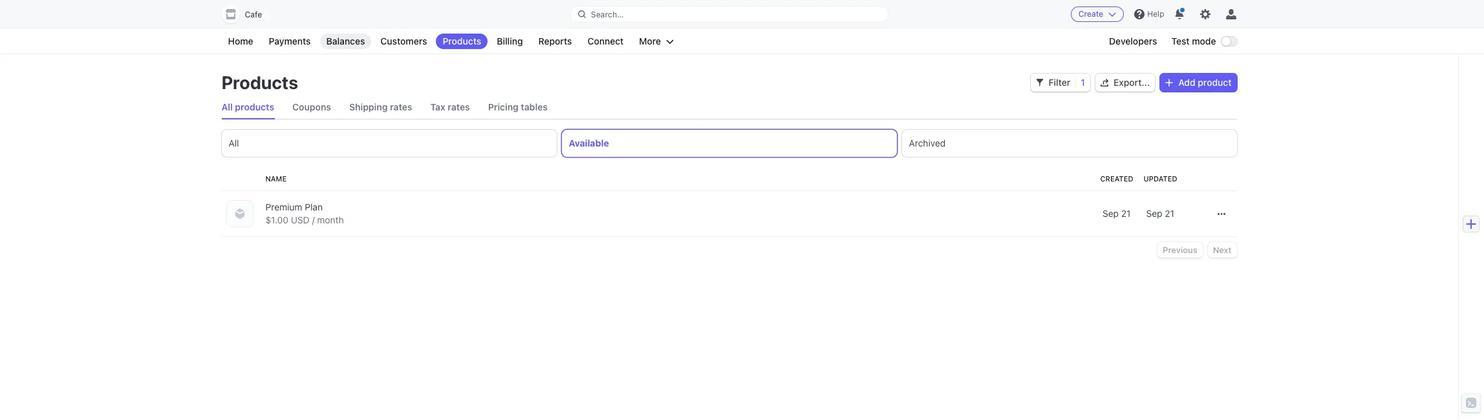 Task type: vqa. For each thing, say whether or not it's contained in the screenshot.
TABLES
yes



Task type: locate. For each thing, give the bounding box(es) containing it.
svg image for add product
[[1165, 79, 1173, 87]]

1 horizontal spatial sep
[[1146, 208, 1162, 219]]

available
[[569, 138, 609, 149]]

1 sep from the left
[[1103, 208, 1119, 219]]

plan
[[305, 202, 323, 213]]

svg image
[[1036, 79, 1043, 87], [1101, 79, 1108, 87], [1165, 79, 1173, 87]]

2 21 from the left
[[1165, 208, 1174, 219]]

sep down the created
[[1103, 208, 1119, 219]]

1 horizontal spatial sep 21
[[1146, 208, 1174, 219]]

2 rates from the left
[[448, 102, 470, 113]]

$1.00
[[265, 215, 288, 226]]

0 vertical spatial tab list
[[221, 96, 1237, 120]]

all products
[[221, 102, 274, 113]]

0 horizontal spatial rates
[[390, 102, 412, 113]]

products
[[443, 36, 481, 47], [221, 72, 298, 93]]

svg image inside add product link
[[1165, 79, 1173, 87]]

payments link
[[262, 34, 317, 49]]

svg image left add
[[1165, 79, 1173, 87]]

export... button
[[1095, 74, 1155, 92]]

developers
[[1109, 36, 1157, 47]]

previous button
[[1158, 242, 1203, 258]]

0 vertical spatial all
[[221, 102, 233, 113]]

svg image right 1
[[1101, 79, 1108, 87]]

svg image left filter
[[1036, 79, 1043, 87]]

2 horizontal spatial svg image
[[1165, 79, 1173, 87]]

home
[[228, 36, 253, 47]]

rates right tax
[[448, 102, 470, 113]]

21
[[1121, 208, 1131, 219], [1165, 208, 1174, 219]]

cafe
[[245, 10, 262, 19]]

create button
[[1071, 6, 1124, 22]]

sep 21 down updated
[[1146, 208, 1174, 219]]

sep
[[1103, 208, 1119, 219], [1146, 208, 1162, 219]]

all left products
[[221, 102, 233, 113]]

billing
[[497, 36, 523, 47]]

rates
[[390, 102, 412, 113], [448, 102, 470, 113]]

0 horizontal spatial svg image
[[1036, 79, 1043, 87]]

rates right shipping
[[390, 102, 412, 113]]

svg image inside export... 'popup button'
[[1101, 79, 1108, 87]]

test
[[1171, 36, 1190, 47]]

1 21 from the left
[[1121, 208, 1131, 219]]

sep 21 down the created
[[1103, 208, 1131, 219]]

sep down updated
[[1146, 208, 1162, 219]]

0 horizontal spatial 21
[[1121, 208, 1131, 219]]

shipping rates
[[349, 102, 412, 113]]

updated
[[1144, 175, 1177, 183]]

2 sep 21 from the left
[[1146, 208, 1174, 219]]

premium
[[265, 202, 302, 213]]

pricing tables link
[[488, 96, 548, 119]]

1 vertical spatial tab list
[[221, 130, 1237, 157]]

tax rates link
[[430, 96, 470, 119]]

1 tab list from the top
[[221, 96, 1237, 120]]

0 horizontal spatial sep
[[1103, 208, 1119, 219]]

connect link
[[581, 34, 630, 49]]

pricing
[[488, 102, 519, 113]]

1 rates from the left
[[390, 102, 412, 113]]

0 horizontal spatial sep 21 link
[[787, 202, 1136, 226]]

all
[[221, 102, 233, 113], [229, 138, 239, 149]]

filter
[[1049, 77, 1070, 88]]

1 horizontal spatial 21
[[1165, 208, 1174, 219]]

all down all products link at the top
[[229, 138, 239, 149]]

Search… text field
[[570, 6, 888, 22]]

tab list
[[221, 96, 1237, 120], [221, 130, 1237, 157]]

2 sep 21 link from the left
[[1141, 202, 1200, 226]]

reports
[[538, 36, 572, 47]]

more button
[[633, 34, 680, 49]]

2 tab list from the top
[[221, 130, 1237, 157]]

add product
[[1178, 77, 1232, 88]]

products up products
[[221, 72, 298, 93]]

created
[[1100, 175, 1133, 183]]

balances
[[326, 36, 365, 47]]

svg image for export...
[[1101, 79, 1108, 87]]

all inside button
[[229, 138, 239, 149]]

1 vertical spatial products
[[221, 72, 298, 93]]

connect
[[587, 36, 624, 47]]

1 horizontal spatial sep 21 link
[[1141, 202, 1200, 226]]

1 sep 21 from the left
[[1103, 208, 1131, 219]]

search…
[[591, 9, 624, 19]]

1 horizontal spatial products
[[443, 36, 481, 47]]

products left billing
[[443, 36, 481, 47]]

2 svg image from the left
[[1101, 79, 1108, 87]]

all for all
[[229, 138, 239, 149]]

tab list containing all
[[221, 130, 1237, 157]]

1 vertical spatial all
[[229, 138, 239, 149]]

0 horizontal spatial sep 21
[[1103, 208, 1131, 219]]

1 horizontal spatial rates
[[448, 102, 470, 113]]

tab list containing all products
[[221, 96, 1237, 120]]

sep 21 link
[[787, 202, 1136, 226], [1141, 202, 1200, 226]]

help button
[[1129, 4, 1169, 25]]

add
[[1178, 77, 1195, 88]]

2 sep from the left
[[1146, 208, 1162, 219]]

shipping
[[349, 102, 388, 113]]

rates for shipping rates
[[390, 102, 412, 113]]

21 down the created
[[1121, 208, 1131, 219]]

sep 21
[[1103, 208, 1131, 219], [1146, 208, 1174, 219]]

1 svg image from the left
[[1036, 79, 1043, 87]]

21 down updated
[[1165, 208, 1174, 219]]

3 svg image from the left
[[1165, 79, 1173, 87]]

1 horizontal spatial svg image
[[1101, 79, 1108, 87]]



Task type: describe. For each thing, give the bounding box(es) containing it.
next
[[1213, 245, 1232, 255]]

billing link
[[490, 34, 529, 49]]

archived button
[[902, 130, 1237, 157]]

next button
[[1208, 242, 1237, 258]]

reports link
[[532, 34, 578, 49]]

shipping rates link
[[349, 96, 412, 119]]

21 for 2nd sep 21 link
[[1165, 208, 1174, 219]]

tables
[[521, 102, 548, 113]]

coupons link
[[292, 96, 331, 119]]

help
[[1147, 9, 1164, 19]]

coupons
[[292, 102, 331, 113]]

previous
[[1163, 245, 1197, 255]]

balances link
[[320, 34, 371, 49]]

home link
[[221, 34, 260, 49]]

1
[[1081, 77, 1085, 88]]

tax rates
[[430, 102, 470, 113]]

sep for 2nd sep 21 link
[[1146, 208, 1162, 219]]

product
[[1198, 77, 1232, 88]]

customers
[[380, 36, 427, 47]]

/
[[312, 215, 315, 226]]

0 vertical spatial products
[[443, 36, 481, 47]]

products link
[[436, 34, 488, 49]]

mode
[[1192, 36, 1216, 47]]

Search… search field
[[570, 6, 888, 22]]

all products link
[[221, 96, 274, 119]]

usd
[[291, 215, 310, 226]]

create
[[1078, 9, 1103, 19]]

archived
[[909, 138, 946, 149]]

cafe button
[[221, 5, 275, 23]]

products
[[235, 102, 274, 113]]

export...
[[1113, 77, 1150, 88]]

payments
[[269, 36, 311, 47]]

all button
[[221, 130, 556, 157]]

pricing tables
[[488, 102, 548, 113]]

0 horizontal spatial products
[[221, 72, 298, 93]]

sep for 2nd sep 21 link from the right
[[1103, 208, 1119, 219]]

month
[[317, 215, 344, 226]]

premium plan $1.00 usd / month
[[265, 202, 344, 226]]

customers link
[[374, 34, 434, 49]]

1 sep 21 link from the left
[[787, 202, 1136, 226]]

test mode
[[1171, 36, 1216, 47]]

svg image
[[1217, 210, 1225, 218]]

rates for tax rates
[[448, 102, 470, 113]]

tax
[[430, 102, 445, 113]]

available button
[[562, 130, 897, 157]]

name
[[265, 175, 287, 183]]

all for all products
[[221, 102, 233, 113]]

add product link
[[1160, 74, 1237, 92]]

developers link
[[1103, 34, 1164, 49]]

21 for 2nd sep 21 link from the right
[[1121, 208, 1131, 219]]

more
[[639, 36, 661, 47]]



